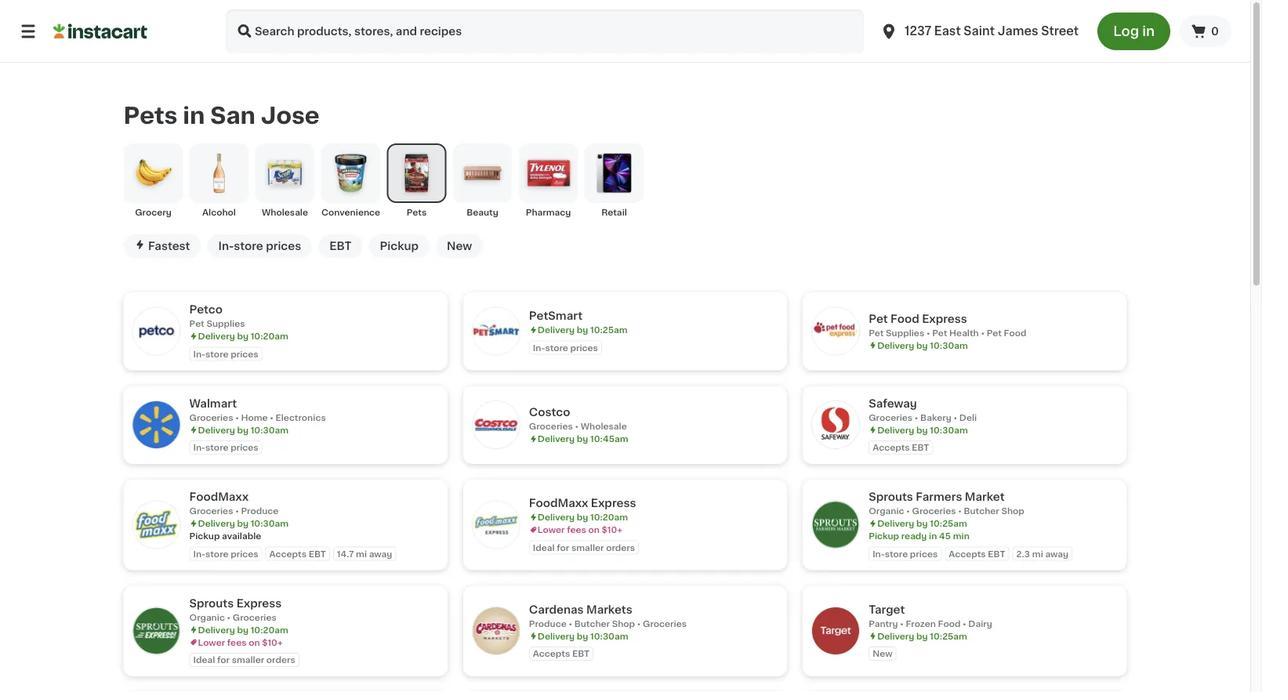 Task type: locate. For each thing, give the bounding box(es) containing it.
1 mi from the left
[[356, 550, 367, 558]]

away right the 2.3
[[1046, 550, 1069, 558]]

ebt down convenience
[[330, 241, 352, 252]]

1 horizontal spatial butcher
[[964, 507, 1000, 516]]

in-store prices down alcohol
[[218, 241, 301, 252]]

supplies down petco at the left of page
[[207, 319, 245, 328]]

supplies inside the pet food express pet supplies • pet health • pet food
[[886, 329, 925, 337]]

in- down petsmart
[[533, 343, 545, 352]]

1 vertical spatial supplies
[[886, 329, 925, 337]]

1 vertical spatial new
[[873, 650, 893, 658]]

supplies left health
[[886, 329, 925, 337]]

san
[[210, 104, 256, 127]]

in left 45
[[929, 532, 937, 541]]

1 vertical spatial produce
[[529, 619, 567, 628]]

1 horizontal spatial orders
[[606, 543, 635, 552]]

1 horizontal spatial produce
[[529, 619, 567, 628]]

groceries inside cardenas markets produce • butcher shop • groceries
[[643, 619, 687, 628]]

pets inside pets button
[[407, 208, 427, 217]]

safeway
[[869, 398, 917, 409]]

shop
[[1002, 507, 1025, 516], [612, 619, 635, 628]]

1 vertical spatial delivery by 10:25am
[[878, 519, 968, 528]]

1 vertical spatial orders
[[267, 656, 295, 665]]

pets in san jose
[[124, 104, 320, 127]]

street
[[1042, 25, 1079, 37]]

0 button
[[1180, 16, 1232, 47]]

1 vertical spatial wholesale
[[581, 422, 627, 431]]

produce inside cardenas markets produce • butcher shop • groceries
[[529, 619, 567, 628]]

1 horizontal spatial foodmaxx
[[529, 498, 589, 509]]

delivery by 10:20am down sprouts express organic • groceries
[[198, 626, 288, 634]]

shop inside sprouts farmers market organic • groceries • butcher shop
[[1002, 507, 1025, 516]]

0 vertical spatial on
[[589, 526, 600, 534]]

0 horizontal spatial shop
[[612, 619, 635, 628]]

store
[[234, 241, 263, 252], [545, 343, 568, 352], [206, 350, 229, 358], [206, 443, 229, 452], [206, 550, 229, 558], [885, 550, 908, 558]]

produce
[[241, 507, 279, 516], [529, 619, 567, 628]]

1 horizontal spatial ideal
[[533, 543, 555, 552]]

pets
[[124, 104, 178, 127], [407, 208, 427, 217]]

ebt
[[330, 241, 352, 252], [912, 443, 930, 452], [309, 550, 326, 558], [988, 550, 1006, 558], [572, 650, 590, 658]]

1 vertical spatial smaller
[[232, 656, 264, 665]]

groceries inside sprouts express organic • groceries
[[233, 613, 277, 622]]

delivery down safeway
[[878, 426, 915, 434]]

pets up pickup button
[[407, 208, 427, 217]]

10:30am down home
[[251, 426, 289, 434]]

in-store prices down ready
[[873, 550, 938, 558]]

0 vertical spatial sprouts
[[869, 492, 914, 503]]

1 vertical spatial food
[[1004, 329, 1027, 337]]

groceries inside walmart groceries • home • electronics
[[189, 413, 233, 422]]

0 vertical spatial pets
[[124, 104, 178, 127]]

1 vertical spatial for
[[217, 656, 230, 665]]

sprouts farmers market organic • groceries • butcher shop
[[869, 492, 1025, 516]]

prices left ebt button
[[266, 241, 301, 252]]

wholesale up in-store prices button
[[262, 208, 308, 217]]

0 horizontal spatial orders
[[267, 656, 295, 665]]

delivery down walmart
[[198, 426, 235, 434]]

delivery by 10:30am down home
[[198, 426, 289, 434]]

0 horizontal spatial mi
[[356, 550, 367, 558]]

1 horizontal spatial fees
[[567, 526, 586, 534]]

foodmaxx up pickup available
[[189, 492, 249, 503]]

accepts
[[873, 443, 910, 452], [269, 550, 307, 558], [949, 550, 986, 558], [533, 650, 570, 658]]

0 vertical spatial express
[[922, 313, 968, 324]]

• inside costco groceries • wholesale
[[575, 422, 579, 431]]

by down cardenas markets produce • butcher shop • groceries
[[577, 632, 588, 641]]

2.3 mi away
[[1017, 550, 1069, 558]]

2 horizontal spatial food
[[1004, 329, 1027, 337]]

0 vertical spatial wholesale
[[262, 208, 308, 217]]

instacart logo image
[[53, 22, 147, 41]]

by
[[577, 326, 588, 334], [237, 332, 249, 341], [917, 341, 928, 350], [237, 426, 249, 434], [917, 426, 928, 434], [577, 435, 588, 444], [577, 513, 588, 522], [237, 519, 249, 528], [917, 519, 928, 528], [237, 626, 249, 634], [577, 632, 588, 641], [917, 632, 928, 641]]

0 vertical spatial shop
[[1002, 507, 1025, 516]]

away
[[369, 550, 392, 558], [1046, 550, 1069, 558]]

mi right the 14.7
[[356, 550, 367, 558]]

store down petco pet supplies
[[206, 350, 229, 358]]

prices down available
[[231, 550, 258, 558]]

walmart image
[[133, 402, 180, 449]]

delivery by 10:30am
[[878, 341, 968, 350], [198, 426, 289, 434], [878, 426, 968, 434], [198, 519, 289, 528], [538, 632, 629, 641]]

delivery by 10:30am up available
[[198, 519, 289, 528]]

safeway image
[[813, 402, 860, 449]]

1237 east saint james street
[[905, 25, 1079, 37]]

14.7 mi away
[[337, 550, 392, 558]]

shop down the market at bottom right
[[1002, 507, 1025, 516]]

10:30am for cardenas markets
[[591, 632, 629, 641]]

2 horizontal spatial pickup
[[869, 532, 900, 541]]

delivery by 10:20am down petco pet supplies
[[198, 332, 288, 341]]

accepts down cardenas
[[533, 650, 570, 658]]

1 horizontal spatial pickup
[[380, 241, 419, 252]]

store inside button
[[234, 241, 263, 252]]

Search field
[[226, 9, 864, 53]]

east
[[935, 25, 961, 37]]

organic
[[869, 507, 905, 516], [189, 613, 225, 622]]

1 horizontal spatial sprouts
[[869, 492, 914, 503]]

express
[[922, 313, 968, 324], [591, 498, 636, 509], [237, 598, 282, 609]]

0 vertical spatial new
[[447, 241, 472, 252]]

1 horizontal spatial supplies
[[886, 329, 925, 337]]

1 vertical spatial express
[[591, 498, 636, 509]]

in- down petco pet supplies
[[193, 350, 206, 358]]

0 horizontal spatial organic
[[189, 613, 225, 622]]

foodmaxx image
[[133, 502, 180, 549]]

in-store prices down pickup available
[[193, 550, 258, 558]]

1 vertical spatial lower
[[198, 638, 225, 647]]

0 horizontal spatial in
[[183, 104, 205, 127]]

1 away from the left
[[369, 550, 392, 558]]

in-store prices
[[218, 241, 301, 252], [533, 343, 598, 352], [193, 350, 258, 358], [193, 443, 258, 452], [193, 550, 258, 558], [873, 550, 938, 558]]

$10+
[[602, 526, 623, 534], [262, 638, 283, 647]]

accepts left the 14.7
[[269, 550, 307, 558]]

pickup inside button
[[380, 241, 419, 252]]

smaller
[[572, 543, 604, 552], [232, 656, 264, 665]]

foodmaxx express image
[[473, 502, 520, 549]]

0 horizontal spatial foodmaxx
[[189, 492, 249, 503]]

1 vertical spatial $10+
[[262, 638, 283, 647]]

butcher inside sprouts farmers market organic • groceries • butcher shop
[[964, 507, 1000, 516]]

accepts down 'min'
[[949, 550, 986, 558]]

1 horizontal spatial away
[[1046, 550, 1069, 558]]

store down alcohol
[[234, 241, 263, 252]]

sprouts
[[869, 492, 914, 503], [189, 598, 234, 609]]

1 horizontal spatial mi
[[1033, 550, 1044, 558]]

10:30am for walmart
[[251, 426, 289, 434]]

1 horizontal spatial for
[[557, 543, 570, 552]]

delivery by 10:45am
[[538, 435, 629, 444]]

0 horizontal spatial on
[[249, 638, 260, 647]]

lower fees on $10+ down foodmaxx express
[[538, 526, 623, 534]]

2 horizontal spatial in
[[1143, 25, 1155, 38]]

food right health
[[1004, 329, 1027, 337]]

1 horizontal spatial smaller
[[572, 543, 604, 552]]

pet
[[869, 313, 888, 324], [189, 319, 204, 328], [869, 329, 884, 337], [933, 329, 948, 337], [987, 329, 1002, 337]]

smaller down foodmaxx express
[[572, 543, 604, 552]]

in right log
[[1143, 25, 1155, 38]]

ready
[[902, 532, 927, 541]]

by down foodmaxx express
[[577, 513, 588, 522]]

• inside sprouts express organic • groceries
[[227, 613, 231, 622]]

1 vertical spatial lower fees on $10+
[[198, 638, 283, 647]]

None search field
[[226, 9, 864, 53]]

for down sprouts express organic • groceries
[[217, 656, 230, 665]]

by down the pet food express pet supplies • pet health • pet food
[[917, 341, 928, 350]]

in- down pickup available
[[193, 550, 206, 558]]

1 vertical spatial sprouts
[[189, 598, 234, 609]]

1 horizontal spatial $10+
[[602, 526, 623, 534]]

organic inside sprouts farmers market organic • groceries • butcher shop
[[869, 507, 905, 516]]

prices down home
[[231, 443, 258, 452]]

pickup for pickup ready in 45 min
[[869, 532, 900, 541]]

orders
[[606, 543, 635, 552], [267, 656, 295, 665]]

ideal right foodmaxx express image
[[533, 543, 555, 552]]

1 horizontal spatial organic
[[869, 507, 905, 516]]

sprouts express organic • groceries
[[189, 598, 282, 622]]

sprouts right sprouts express "image"
[[189, 598, 234, 609]]

ebt inside ebt button
[[330, 241, 352, 252]]

delivery by 10:30am for walmart
[[198, 426, 289, 434]]

2 vertical spatial delivery by 10:25am
[[878, 632, 968, 641]]

ideal for smaller orders
[[533, 543, 635, 552], [193, 656, 295, 665]]

new
[[447, 241, 472, 252], [873, 650, 893, 658]]

0 vertical spatial smaller
[[572, 543, 604, 552]]

groceries inside safeway groceries • bakery • deli
[[869, 413, 913, 422]]

wholesale
[[262, 208, 308, 217], [581, 422, 627, 431]]

pickup right ebt button
[[380, 241, 419, 252]]

2 vertical spatial express
[[237, 598, 282, 609]]

delivery down cardenas
[[538, 632, 575, 641]]

in left san
[[183, 104, 205, 127]]

fees down foodmaxx express
[[567, 526, 586, 534]]

accepts ebt
[[873, 443, 930, 452], [269, 550, 326, 558], [949, 550, 1006, 558], [533, 650, 590, 658]]

0 horizontal spatial supplies
[[207, 319, 245, 328]]

groceries
[[189, 413, 233, 422], [869, 413, 913, 422], [529, 422, 573, 431], [189, 507, 233, 516], [913, 507, 956, 516], [233, 613, 277, 622], [643, 619, 687, 628]]

•
[[927, 329, 931, 337], [981, 329, 985, 337], [235, 413, 239, 422], [270, 413, 274, 422], [915, 413, 919, 422], [954, 413, 958, 422], [575, 422, 579, 431], [235, 507, 239, 516], [907, 507, 910, 516], [959, 507, 962, 516], [227, 613, 231, 622], [569, 619, 573, 628], [637, 619, 641, 628], [901, 619, 904, 628], [963, 619, 967, 628]]

0 horizontal spatial fees
[[227, 638, 247, 647]]

ideal for smaller orders down foodmaxx express
[[533, 543, 635, 552]]

in
[[1143, 25, 1155, 38], [183, 104, 205, 127], [929, 532, 937, 541]]

10:20am down sprouts express organic • groceries
[[251, 626, 288, 634]]

0 vertical spatial lower fees on $10+
[[538, 526, 623, 534]]

mi
[[356, 550, 367, 558], [1033, 550, 1044, 558]]

pickup for pickup
[[380, 241, 419, 252]]

1 horizontal spatial ideal for smaller orders
[[533, 543, 635, 552]]

convenience button
[[321, 143, 381, 219]]

delivery by 10:30am down the pet food express pet supplies • pet health • pet food
[[878, 341, 968, 350]]

0 vertical spatial produce
[[241, 507, 279, 516]]

express down available
[[237, 598, 282, 609]]

sprouts farmers market image
[[813, 502, 860, 549]]

10:20am
[[251, 332, 288, 341], [591, 513, 628, 522], [251, 626, 288, 634]]

10:45am
[[591, 435, 629, 444]]

mi for sprouts farmers market
[[1033, 550, 1044, 558]]

0 vertical spatial food
[[891, 313, 920, 324]]

supplies
[[207, 319, 245, 328], [886, 329, 925, 337]]

10:30am down cardenas markets produce • butcher shop • groceries
[[591, 632, 629, 641]]

1 1237 east saint james street button from the left
[[871, 9, 1089, 53]]

foodmaxx
[[189, 492, 249, 503], [529, 498, 589, 509]]

in- down alcohol
[[218, 241, 234, 252]]

butcher
[[964, 507, 1000, 516], [575, 619, 610, 628]]

prices down pickup ready in 45 min
[[910, 550, 938, 558]]

express down 10:45am
[[591, 498, 636, 509]]

new down the 'beauty'
[[447, 241, 472, 252]]

in-store prices inside button
[[218, 241, 301, 252]]

express for foodmaxx express
[[591, 498, 636, 509]]

10:30am down health
[[930, 341, 968, 350]]

petco pet supplies
[[189, 304, 245, 328]]

delivery by 10:30am for safeway
[[878, 426, 968, 434]]

min
[[953, 532, 970, 541]]

for
[[557, 543, 570, 552], [217, 656, 230, 665]]

for down foodmaxx express
[[557, 543, 570, 552]]

0 horizontal spatial produce
[[241, 507, 279, 516]]

petco
[[189, 304, 223, 315]]

delivery by 10:25am up pickup ready in 45 min
[[878, 519, 968, 528]]

1 horizontal spatial pets
[[407, 208, 427, 217]]

cardenas markets image
[[473, 608, 520, 655]]

0 vertical spatial organic
[[869, 507, 905, 516]]

butcher down markets
[[575, 619, 610, 628]]

target image
[[813, 608, 860, 655]]

ebt button
[[319, 234, 363, 258]]

on down sprouts express organic • groceries
[[249, 638, 260, 647]]

delivery down sprouts express organic • groceries
[[198, 626, 235, 634]]

express for sprouts express organic • groceries
[[237, 598, 282, 609]]

0 horizontal spatial food
[[891, 313, 920, 324]]

2.3
[[1017, 550, 1031, 558]]

sprouts inside sprouts express organic • groceries
[[189, 598, 234, 609]]

ideal
[[533, 543, 555, 552], [193, 656, 215, 665]]

2 horizontal spatial express
[[922, 313, 968, 324]]

• inside foodmaxx groceries • produce
[[235, 507, 239, 516]]

shop inside cardenas markets produce • butcher shop • groceries
[[612, 619, 635, 628]]

1 vertical spatial pets
[[407, 208, 427, 217]]

in- inside in-store prices button
[[218, 241, 234, 252]]

walmart groceries • home • electronics
[[189, 398, 326, 422]]

1 horizontal spatial wholesale
[[581, 422, 627, 431]]

sprouts inside sprouts farmers market organic • groceries • butcher shop
[[869, 492, 914, 503]]

pickup
[[380, 241, 419, 252], [189, 532, 220, 541], [869, 532, 900, 541]]

delivery by 10:30am down cardenas markets produce • butcher shop • groceries
[[538, 632, 629, 641]]

1 vertical spatial 10:25am
[[930, 519, 968, 528]]

pickup left available
[[189, 532, 220, 541]]

0 horizontal spatial pets
[[124, 104, 178, 127]]

1 vertical spatial in
[[183, 104, 205, 127]]

pets button
[[387, 143, 447, 219]]

delivery by 10:25am down frozen
[[878, 632, 968, 641]]

delivery by 10:20am down foodmaxx express
[[538, 513, 628, 522]]

0 horizontal spatial for
[[217, 656, 230, 665]]

lower
[[538, 526, 565, 534], [198, 638, 225, 647]]

retail button
[[585, 143, 644, 219]]

foodmaxx inside foodmaxx groceries • produce
[[189, 492, 249, 503]]

express inside sprouts express organic • groceries
[[237, 598, 282, 609]]

pet food express pet supplies • pet health • pet food
[[869, 313, 1027, 337]]

1 vertical spatial organic
[[189, 613, 225, 622]]

2 away from the left
[[1046, 550, 1069, 558]]

sprouts for sprouts farmers market
[[869, 492, 914, 503]]

express inside the pet food express pet supplies • pet health • pet food
[[922, 313, 968, 324]]

pet food express image
[[813, 308, 860, 355]]

0 vertical spatial butcher
[[964, 507, 1000, 516]]

on
[[589, 526, 600, 534], [249, 638, 260, 647]]

0 horizontal spatial sprouts
[[189, 598, 234, 609]]

0 horizontal spatial ideal for smaller orders
[[193, 656, 295, 665]]

1 horizontal spatial shop
[[1002, 507, 1025, 516]]

retail
[[602, 208, 627, 217]]

log
[[1114, 25, 1140, 38]]

in-store prices down petsmart
[[533, 343, 598, 352]]

0 horizontal spatial new
[[447, 241, 472, 252]]

1 horizontal spatial lower
[[538, 526, 565, 534]]

jose
[[261, 104, 320, 127]]

delivery by 10:30am for cardenas markets
[[538, 632, 629, 641]]

10:25am
[[591, 326, 628, 334], [930, 519, 968, 528], [930, 632, 968, 641]]

pets for pets in san jose
[[124, 104, 178, 127]]

by down sprouts express organic • groceries
[[237, 626, 249, 634]]

1 vertical spatial on
[[249, 638, 260, 647]]

new down pantry
[[873, 650, 893, 658]]

butcher inside cardenas markets produce • butcher shop • groceries
[[575, 619, 610, 628]]

1 vertical spatial butcher
[[575, 619, 610, 628]]

1 vertical spatial shop
[[612, 619, 635, 628]]

pets in san jose main content
[[0, 63, 1251, 693]]

delivery by 10:30am down bakery
[[878, 426, 968, 434]]

10:30am
[[930, 341, 968, 350], [251, 426, 289, 434], [930, 426, 968, 434], [251, 519, 289, 528], [591, 632, 629, 641]]

away right the 14.7
[[369, 550, 392, 558]]

0 vertical spatial 10:20am
[[251, 332, 288, 341]]

accepts ebt down cardenas
[[533, 650, 590, 658]]

delivery down foodmaxx express
[[538, 513, 575, 522]]

safeway groceries • bakery • deli
[[869, 398, 977, 422]]

in inside button
[[1143, 25, 1155, 38]]

0 horizontal spatial pickup
[[189, 532, 220, 541]]

organic up ready
[[869, 507, 905, 516]]

sprouts up ready
[[869, 492, 914, 503]]

in- down pickup ready in 45 min
[[873, 550, 885, 558]]

fees
[[567, 526, 586, 534], [227, 638, 247, 647]]

organic right sprouts express "image"
[[189, 613, 225, 622]]

shop down markets
[[612, 619, 635, 628]]

saint
[[964, 25, 995, 37]]

delivery by 10:20am
[[198, 332, 288, 341], [538, 513, 628, 522], [198, 626, 288, 634]]

mi right the 2.3
[[1033, 550, 1044, 558]]

1 vertical spatial fees
[[227, 638, 247, 647]]

1 horizontal spatial express
[[591, 498, 636, 509]]

pickup left ready
[[869, 532, 900, 541]]

0 vertical spatial for
[[557, 543, 570, 552]]

0 horizontal spatial wholesale
[[262, 208, 308, 217]]

0 horizontal spatial butcher
[[575, 619, 610, 628]]

2 mi from the left
[[1033, 550, 1044, 558]]

food right pet food express image
[[891, 313, 920, 324]]



Task type: describe. For each thing, give the bounding box(es) containing it.
james
[[998, 25, 1039, 37]]

dairy
[[969, 619, 993, 628]]

1 vertical spatial 10:20am
[[591, 513, 628, 522]]

2 vertical spatial delivery by 10:20am
[[198, 626, 288, 634]]

by up pickup ready in 45 min
[[917, 519, 928, 528]]

available
[[222, 532, 261, 541]]

alcohol
[[202, 208, 236, 217]]

1 horizontal spatial lower fees on $10+
[[538, 526, 623, 534]]

2 1237 east saint james street button from the left
[[880, 9, 1079, 53]]

accepts ebt down safeway groceries • bakery • deli
[[873, 443, 930, 452]]

foodmaxx groceries • produce
[[189, 492, 279, 516]]

in for log
[[1143, 25, 1155, 38]]

ebt left the 2.3
[[988, 550, 1006, 558]]

0 vertical spatial orders
[[606, 543, 635, 552]]

groceries inside sprouts farmers market organic • groceries • butcher shop
[[913, 507, 956, 516]]

store down petsmart
[[545, 343, 568, 352]]

frozen
[[906, 619, 936, 628]]

pantry
[[869, 619, 899, 628]]

pet inside petco pet supplies
[[189, 319, 204, 328]]

petsmart image
[[473, 308, 520, 355]]

pickup for pickup available
[[189, 532, 220, 541]]

sprouts for sprouts express
[[189, 598, 234, 609]]

log in button
[[1098, 13, 1171, 50]]

costco
[[529, 407, 571, 418]]

prices down petco pet supplies
[[231, 350, 258, 358]]

petco image
[[133, 308, 180, 355]]

0 vertical spatial ideal for smaller orders
[[533, 543, 635, 552]]

0 horizontal spatial $10+
[[262, 638, 283, 647]]

store down walmart
[[206, 443, 229, 452]]

0 vertical spatial delivery by 10:20am
[[198, 332, 288, 341]]

delivery by 10:30am for pet food express
[[878, 341, 968, 350]]

10:30am for pet food express
[[930, 341, 968, 350]]

walmart
[[189, 398, 237, 409]]

in-store prices down petco pet supplies
[[193, 350, 258, 358]]

cardenas markets produce • butcher shop • groceries
[[529, 604, 687, 628]]

foodmaxx express
[[529, 498, 636, 509]]

food inside the target pantry • frozen food • dairy
[[938, 619, 961, 628]]

new button
[[436, 234, 483, 258]]

delivery down the pet food express pet supplies • pet health • pet food
[[878, 341, 915, 350]]

sprouts express image
[[133, 608, 180, 655]]

target pantry • frozen food • dairy
[[869, 604, 993, 628]]

away for foodmaxx
[[369, 550, 392, 558]]

1 horizontal spatial new
[[873, 650, 893, 658]]

pets for pets
[[407, 208, 427, 217]]

home
[[241, 413, 268, 422]]

0 horizontal spatial lower fees on $10+
[[198, 638, 283, 647]]

ebt down bakery
[[912, 443, 930, 452]]

organic inside sprouts express organic • groceries
[[189, 613, 225, 622]]

ebt left the 14.7
[[309, 550, 326, 558]]

bakery
[[921, 413, 952, 422]]

accepts ebt down 'min'
[[949, 550, 1006, 558]]

1237
[[905, 25, 932, 37]]

wholesale inside button
[[262, 208, 308, 217]]

accepts down safeway
[[873, 443, 910, 452]]

1 horizontal spatial on
[[589, 526, 600, 534]]

0 vertical spatial 10:25am
[[591, 326, 628, 334]]

fastest
[[148, 241, 190, 252]]

supplies inside petco pet supplies
[[207, 319, 245, 328]]

mi for foodmaxx
[[356, 550, 367, 558]]

store down ready
[[885, 550, 908, 558]]

beauty
[[467, 208, 499, 217]]

delivery up pickup available
[[198, 519, 235, 528]]

delivery up ready
[[878, 519, 915, 528]]

away for sprouts farmers market
[[1046, 550, 1069, 558]]

1 vertical spatial ideal
[[193, 656, 215, 665]]

0 horizontal spatial smaller
[[232, 656, 264, 665]]

delivery down petsmart
[[538, 326, 575, 334]]

in for pets
[[183, 104, 205, 127]]

delivery down petco pet supplies
[[198, 332, 235, 341]]

cardenas
[[529, 604, 584, 615]]

petsmart
[[529, 310, 583, 321]]

1 vertical spatial delivery by 10:20am
[[538, 513, 628, 522]]

costco groceries • wholesale
[[529, 407, 627, 431]]

target
[[869, 604, 905, 615]]

health
[[950, 329, 979, 337]]

0 vertical spatial fees
[[567, 526, 586, 534]]

0
[[1212, 26, 1220, 37]]

2 vertical spatial 10:25am
[[930, 632, 968, 641]]

accepts ebt left the 14.7
[[269, 550, 326, 558]]

in- down walmart
[[193, 443, 206, 452]]

new inside new button
[[447, 241, 472, 252]]

0 vertical spatial delivery by 10:25am
[[538, 326, 628, 334]]

market
[[965, 492, 1005, 503]]

by down petco pet supplies
[[237, 332, 249, 341]]

wholesale inside costco groceries • wholesale
[[581, 422, 627, 431]]

prices inside button
[[266, 241, 301, 252]]

14.7
[[337, 550, 354, 558]]

by down costco groceries • wholesale
[[577, 435, 588, 444]]

costco image
[[473, 402, 520, 449]]

by down bakery
[[917, 426, 928, 434]]

by down petsmart
[[577, 326, 588, 334]]

1 vertical spatial ideal for smaller orders
[[193, 656, 295, 665]]

pharmacy button
[[519, 143, 578, 219]]

wholesale button
[[255, 143, 315, 219]]

produce inside foodmaxx groceries • produce
[[241, 507, 279, 516]]

electronics
[[276, 413, 326, 422]]

45
[[940, 532, 951, 541]]

groceries inside costco groceries • wholesale
[[529, 422, 573, 431]]

0 horizontal spatial lower
[[198, 638, 225, 647]]

grocery button
[[124, 143, 183, 219]]

delivery down pantry
[[878, 632, 915, 641]]

store down pickup available
[[206, 550, 229, 558]]

pickup ready in 45 min
[[869, 532, 970, 541]]

in-store prices down home
[[193, 443, 258, 452]]

alcohol button
[[189, 143, 249, 219]]

pickup available
[[189, 532, 261, 541]]

by down frozen
[[917, 632, 928, 641]]

grocery
[[135, 208, 172, 217]]

foodmaxx for groceries
[[189, 492, 249, 503]]

log in
[[1114, 25, 1155, 38]]

convenience
[[321, 208, 380, 217]]

delivery down costco
[[538, 435, 575, 444]]

2 vertical spatial 10:20am
[[251, 626, 288, 634]]

by down home
[[237, 426, 249, 434]]

fastest button
[[124, 234, 201, 258]]

beauty button
[[453, 143, 513, 219]]

10:30am up available
[[251, 519, 289, 528]]

ebt down cardenas markets produce • butcher shop • groceries
[[572, 650, 590, 658]]

groceries inside foodmaxx groceries • produce
[[189, 507, 233, 516]]

0 vertical spatial $10+
[[602, 526, 623, 534]]

prices down petsmart
[[571, 343, 598, 352]]

farmers
[[916, 492, 963, 503]]

foodmaxx for express
[[529, 498, 589, 509]]

by up available
[[237, 519, 249, 528]]

markets
[[587, 604, 633, 615]]

0 vertical spatial ideal
[[533, 543, 555, 552]]

pharmacy
[[526, 208, 571, 217]]

10:30am for safeway
[[930, 426, 968, 434]]

2 vertical spatial in
[[929, 532, 937, 541]]

in-store prices button
[[207, 234, 312, 258]]

pickup button
[[369, 234, 430, 258]]

deli
[[960, 413, 977, 422]]



Task type: vqa. For each thing, say whether or not it's contained in the screenshot.
$ 4 99 for Life Cuisine Gluten Free Lifestyle Cauliflower Crust Cheese Pizza
no



